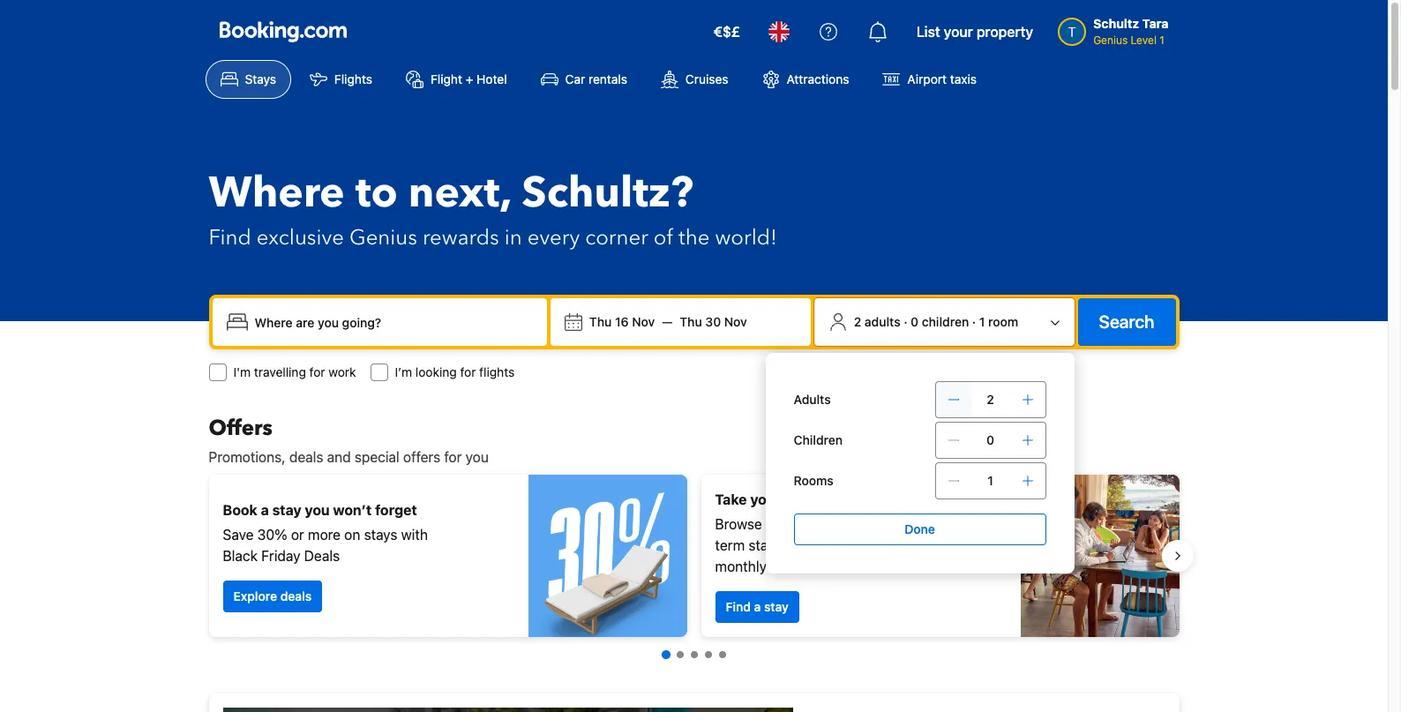 Task type: locate. For each thing, give the bounding box(es) containing it.
stays
[[364, 527, 398, 543]]

2 for 2
[[987, 392, 995, 407]]

find inside offers main content
[[726, 599, 751, 614]]

1 nov from the left
[[632, 314, 655, 329]]

your for longest
[[751, 492, 781, 508]]

and
[[327, 449, 351, 465]]

2 left adults
[[854, 314, 862, 329]]

progress bar
[[662, 651, 726, 659]]

for
[[310, 365, 325, 380], [460, 365, 476, 380], [444, 449, 462, 465]]

1 vertical spatial a
[[754, 599, 761, 614]]

your inside "link"
[[944, 24, 973, 40]]

deals left and
[[289, 449, 323, 465]]

2 adults · 0 children · 1 room button
[[822, 305, 1068, 339]]

stays
[[245, 71, 276, 87]]

30
[[706, 314, 721, 329]]

list
[[917, 24, 941, 40]]

stay inside book a stay you won't forget save 30% or more on stays with black friday deals
[[272, 502, 302, 518]]

you up more at the left of page
[[305, 502, 330, 518]]

genius inside schultz tara genius level 1
[[1094, 34, 1128, 47]]

1 horizontal spatial a
[[754, 599, 761, 614]]

stay for book
[[272, 502, 302, 518]]

won't
[[333, 502, 372, 518]]

your for property
[[944, 24, 973, 40]]

taxis
[[951, 71, 977, 87]]

genius down to
[[349, 223, 417, 252]]

schultz
[[1094, 16, 1140, 31]]

0 vertical spatial deals
[[289, 449, 323, 465]]

your inside take your longest holiday yet browse properties offering long- term stays, many at reduced monthly rates.
[[751, 492, 781, 508]]

for right offers
[[444, 449, 462, 465]]

0 horizontal spatial genius
[[349, 223, 417, 252]]

1 horizontal spatial stay
[[764, 599, 789, 614]]

2 for 2 adults · 0 children · 1 room
[[854, 314, 862, 329]]

your right list
[[944, 24, 973, 40]]

find down monthly
[[726, 599, 751, 614]]

genius down schultz
[[1094, 34, 1128, 47]]

offers
[[403, 449, 441, 465]]

0 horizontal spatial nov
[[632, 314, 655, 329]]

where to next, schultz? find exclusive genius rewards in every corner of the world!
[[209, 164, 778, 252]]

special
[[355, 449, 400, 465]]

adults
[[865, 314, 901, 329]]

adults
[[794, 392, 831, 407]]

to
[[355, 164, 398, 222]]

0 vertical spatial 0
[[911, 314, 919, 329]]

a down monthly
[[754, 599, 761, 614]]

1 thu from the left
[[590, 314, 612, 329]]

0 vertical spatial 2
[[854, 314, 862, 329]]

1 up done button
[[988, 473, 994, 488]]

0 vertical spatial your
[[944, 24, 973, 40]]

stay up or
[[272, 502, 302, 518]]

stays link
[[205, 60, 291, 99]]

0 horizontal spatial find
[[209, 223, 251, 252]]

find down where
[[209, 223, 251, 252]]

tara
[[1143, 16, 1169, 31]]

a right book
[[261, 502, 269, 518]]

0
[[911, 314, 919, 329], [987, 433, 995, 448]]

take your longest holiday yet image
[[1021, 475, 1180, 637]]

· right adults
[[904, 314, 908, 329]]

flights
[[479, 365, 515, 380]]

your right take
[[751, 492, 781, 508]]

1 horizontal spatial your
[[944, 24, 973, 40]]

1 horizontal spatial thu
[[680, 314, 702, 329]]

2 inside button
[[854, 314, 862, 329]]

find inside where to next, schultz? find exclusive genius rewards in every corner of the world!
[[209, 223, 251, 252]]

1 horizontal spatial 1
[[988, 473, 994, 488]]

0 vertical spatial a
[[261, 502, 269, 518]]

1 horizontal spatial genius
[[1094, 34, 1128, 47]]

more
[[308, 527, 341, 543]]

a
[[261, 502, 269, 518], [754, 599, 761, 614]]

i'm looking for flights
[[395, 365, 515, 380]]

airport taxis
[[908, 71, 977, 87]]

many
[[790, 538, 825, 553]]

deals
[[304, 548, 340, 564]]

+
[[466, 71, 473, 87]]

for left work
[[310, 365, 325, 380]]

search for black friday deals on stays image
[[528, 475, 687, 637]]

Where are you going? field
[[248, 306, 540, 338]]

rentals
[[589, 71, 628, 87]]

1 vertical spatial your
[[751, 492, 781, 508]]

you
[[466, 449, 489, 465], [305, 502, 330, 518]]

·
[[904, 314, 908, 329], [973, 314, 976, 329]]

1 horizontal spatial find
[[726, 599, 751, 614]]

for left flights
[[460, 365, 476, 380]]

1 vertical spatial 2
[[987, 392, 995, 407]]

0 horizontal spatial ·
[[904, 314, 908, 329]]

1 horizontal spatial you
[[466, 449, 489, 465]]

a for find
[[754, 599, 761, 614]]

deals right explore
[[280, 589, 312, 604]]

browse
[[715, 516, 762, 532]]

1 horizontal spatial 2
[[987, 392, 995, 407]]

find
[[209, 223, 251, 252], [726, 599, 751, 614]]

thu left "30"
[[680, 314, 702, 329]]

property
[[977, 24, 1034, 40]]

0 inside button
[[911, 314, 919, 329]]

1 inside button
[[980, 314, 985, 329]]

your
[[944, 24, 973, 40], [751, 492, 781, 508]]

0 vertical spatial 1
[[1160, 34, 1165, 47]]

nov
[[632, 314, 655, 329], [725, 314, 748, 329]]

1 horizontal spatial ·
[[973, 314, 976, 329]]

looking
[[416, 365, 457, 380]]

1 vertical spatial find
[[726, 599, 751, 614]]

take
[[715, 492, 747, 508]]

€$£ button
[[703, 11, 751, 53]]

1 · from the left
[[904, 314, 908, 329]]

work
[[329, 365, 356, 380]]

offers
[[209, 414, 273, 443]]

· right children
[[973, 314, 976, 329]]

1 horizontal spatial nov
[[725, 314, 748, 329]]

where
[[209, 164, 345, 222]]

region
[[195, 468, 1194, 644]]

2 thu from the left
[[680, 314, 702, 329]]

1 vertical spatial 1
[[980, 314, 985, 329]]

2
[[854, 314, 862, 329], [987, 392, 995, 407]]

2 vertical spatial 1
[[988, 473, 994, 488]]

1 vertical spatial deals
[[280, 589, 312, 604]]

2 down room
[[987, 392, 995, 407]]

0 horizontal spatial stay
[[272, 502, 302, 518]]

stay
[[272, 502, 302, 518], [764, 599, 789, 614]]

take your longest holiday yet browse properties offering long- term stays, many at reduced monthly rates.
[[715, 492, 923, 575]]

monthly
[[715, 559, 767, 575]]

for inside offers promotions, deals and special offers for you
[[444, 449, 462, 465]]

friday
[[261, 548, 301, 564]]

0 horizontal spatial 0
[[911, 314, 919, 329]]

0 horizontal spatial 2
[[854, 314, 862, 329]]

reduced
[[844, 538, 897, 553]]

airport
[[908, 71, 947, 87]]

i'm
[[395, 365, 412, 380]]

2 horizontal spatial 1
[[1160, 34, 1165, 47]]

2 · from the left
[[973, 314, 976, 329]]

0 horizontal spatial a
[[261, 502, 269, 518]]

thu
[[590, 314, 612, 329], [680, 314, 702, 329]]

you right offers
[[466, 449, 489, 465]]

world!
[[715, 223, 778, 252]]

deals inside offers promotions, deals and special offers for you
[[289, 449, 323, 465]]

1 down tara
[[1160, 34, 1165, 47]]

0 vertical spatial genius
[[1094, 34, 1128, 47]]

nov right 16
[[632, 314, 655, 329]]

1 inside schultz tara genius level 1
[[1160, 34, 1165, 47]]

a inside book a stay you won't forget save 30% or more on stays with black friday deals
[[261, 502, 269, 518]]

1 vertical spatial 0
[[987, 433, 995, 448]]

in
[[505, 223, 522, 252]]

genius
[[1094, 34, 1128, 47], [349, 223, 417, 252]]

—
[[662, 314, 673, 329]]

0 vertical spatial find
[[209, 223, 251, 252]]

cruises
[[686, 71, 729, 87]]

attractions
[[787, 71, 850, 87]]

1 vertical spatial you
[[305, 502, 330, 518]]

1 vertical spatial stay
[[764, 599, 789, 614]]

nov right "30"
[[725, 314, 748, 329]]

0 horizontal spatial your
[[751, 492, 781, 508]]

at
[[828, 538, 841, 553]]

0 vertical spatial you
[[466, 449, 489, 465]]

0 horizontal spatial 1
[[980, 314, 985, 329]]

offers promotions, deals and special offers for you
[[209, 414, 489, 465]]

list your property
[[917, 24, 1034, 40]]

you inside book a stay you won't forget save 30% or more on stays with black friday deals
[[305, 502, 330, 518]]

with
[[401, 527, 428, 543]]

0 vertical spatial stay
[[272, 502, 302, 518]]

1 vertical spatial genius
[[349, 223, 417, 252]]

done button
[[794, 514, 1046, 546]]

thu left 16
[[590, 314, 612, 329]]

0 horizontal spatial you
[[305, 502, 330, 518]]

stay down "rates."
[[764, 599, 789, 614]]

thu 16 nov button
[[582, 306, 662, 338]]

flights link
[[295, 60, 387, 99]]

car rentals
[[565, 71, 628, 87]]

1 left room
[[980, 314, 985, 329]]

0 horizontal spatial thu
[[590, 314, 612, 329]]

progress bar inside offers main content
[[662, 651, 726, 659]]

explore
[[233, 589, 277, 604]]



Task type: describe. For each thing, give the bounding box(es) containing it.
holiday
[[839, 492, 889, 508]]

promotions,
[[209, 449, 286, 465]]

i'm travelling for work
[[233, 365, 356, 380]]

forget
[[375, 502, 417, 518]]

corner
[[585, 223, 649, 252]]

rewards
[[423, 223, 499, 252]]

region containing take your longest holiday yet
[[195, 468, 1194, 644]]

for for flights
[[460, 365, 476, 380]]

car
[[565, 71, 585, 87]]

1 horizontal spatial 0
[[987, 433, 995, 448]]

16
[[615, 314, 629, 329]]

or
[[291, 527, 304, 543]]

a for book
[[261, 502, 269, 518]]

flight + hotel
[[431, 71, 507, 87]]

offering
[[836, 516, 885, 532]]

attractions link
[[747, 60, 865, 99]]

your account menu schultz tara genius level 1 element
[[1058, 8, 1176, 49]]

30%
[[257, 527, 287, 543]]

long-
[[889, 516, 923, 532]]

car rentals link
[[526, 60, 643, 99]]

2 nov from the left
[[725, 314, 748, 329]]

flight
[[431, 71, 462, 87]]

offers main content
[[195, 414, 1194, 712]]

thu 30 nov button
[[673, 306, 755, 338]]

schultz?
[[522, 164, 694, 222]]

stays,
[[749, 538, 786, 553]]

rates.
[[771, 559, 807, 575]]

children
[[794, 433, 843, 448]]

search
[[1099, 312, 1155, 332]]

cruises link
[[646, 60, 744, 99]]

book a stay you won't forget save 30% or more on stays with black friday deals
[[223, 502, 428, 564]]

for for work
[[310, 365, 325, 380]]

i'm
[[233, 365, 251, 380]]

you inside offers promotions, deals and special offers for you
[[466, 449, 489, 465]]

the
[[679, 223, 710, 252]]

black
[[223, 548, 258, 564]]

level
[[1131, 34, 1157, 47]]

term
[[715, 538, 745, 553]]

rooms
[[794, 473, 834, 488]]

booking.com image
[[219, 21, 346, 42]]

save
[[223, 527, 254, 543]]

exclusive
[[257, 223, 344, 252]]

properties
[[766, 516, 832, 532]]

children
[[922, 314, 969, 329]]

next,
[[409, 164, 511, 222]]

find a stay link
[[715, 591, 800, 623]]

schultz tara genius level 1
[[1094, 16, 1169, 47]]

yet
[[892, 492, 914, 508]]

find a stay
[[726, 599, 789, 614]]

hotel
[[477, 71, 507, 87]]

genius inside where to next, schultz? find exclusive genius rewards in every corner of the world!
[[349, 223, 417, 252]]

airport taxis link
[[868, 60, 992, 99]]

search button
[[1078, 298, 1176, 346]]

stay for find
[[764, 599, 789, 614]]

explore deals link
[[223, 581, 322, 613]]

explore deals
[[233, 589, 312, 604]]

thu 16 nov — thu 30 nov
[[590, 314, 748, 329]]

room
[[989, 314, 1019, 329]]

2 adults · 0 children · 1 room
[[854, 314, 1019, 329]]

done
[[905, 522, 936, 537]]

flights
[[334, 71, 372, 87]]

flight + hotel link
[[391, 60, 522, 99]]

every
[[528, 223, 580, 252]]

list your property link
[[906, 11, 1044, 53]]

travelling
[[254, 365, 306, 380]]

book
[[223, 502, 258, 518]]

of
[[654, 223, 674, 252]]

on
[[344, 527, 361, 543]]

€$£
[[714, 24, 740, 40]]



Task type: vqa. For each thing, say whether or not it's contained in the screenshot.
the right 28
no



